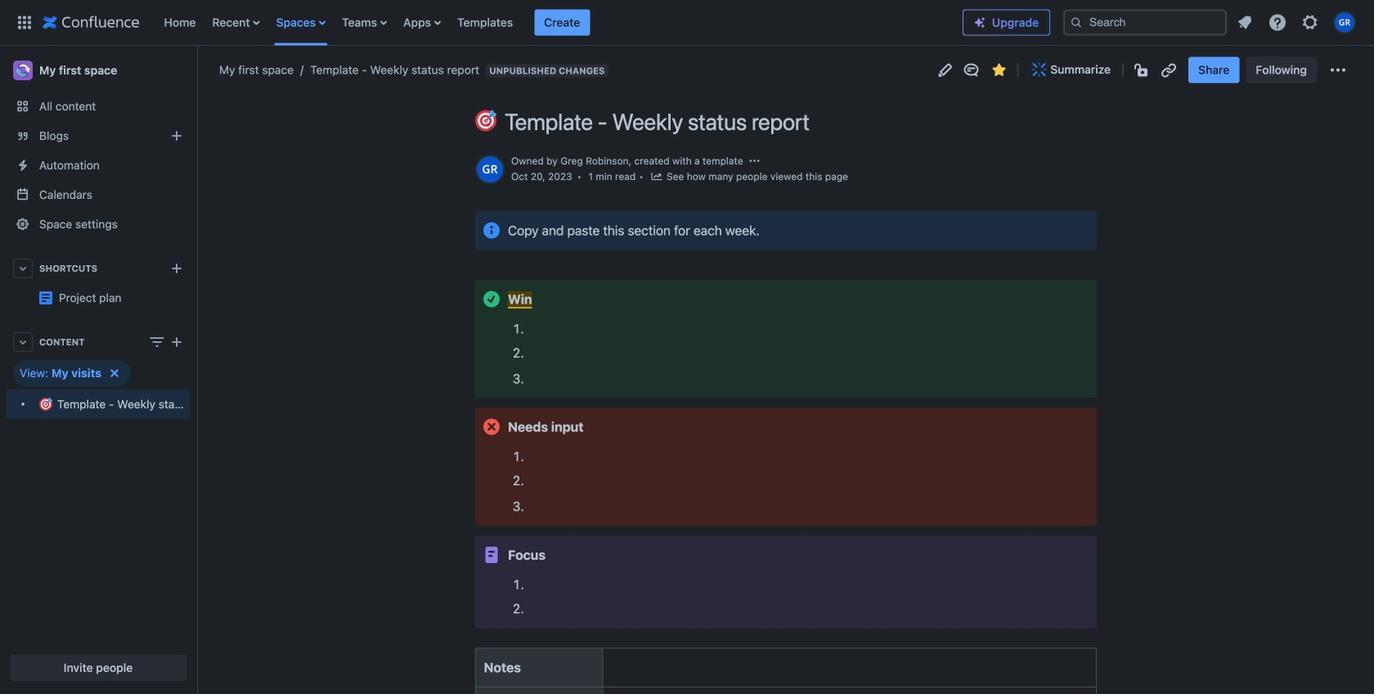 Task type: describe. For each thing, give the bounding box(es) containing it.
create a blog image
[[167, 126, 187, 146]]

notification icon image
[[1236, 13, 1255, 32]]

more actions image
[[1329, 60, 1349, 80]]

copy link image
[[1160, 60, 1179, 80]]

add shortcut image
[[167, 259, 187, 278]]

edit this page image
[[936, 60, 955, 80]]

space element
[[0, 46, 196, 694]]

no restrictions image
[[1134, 60, 1153, 80]]

manage page ownership image
[[749, 154, 762, 167]]

panel note image
[[482, 545, 502, 565]]

copy image
[[474, 281, 494, 300]]

search image
[[1070, 16, 1084, 29]]

collapse sidebar image
[[178, 54, 214, 87]]

more information about greg robinson image
[[475, 155, 505, 184]]

:dart: image
[[475, 110, 497, 131]]

panel success image
[[482, 289, 502, 309]]



Task type: locate. For each thing, give the bounding box(es) containing it.
list item
[[535, 9, 590, 36]]

unstar image
[[990, 60, 1009, 80]]

list item inside global 'element'
[[535, 9, 590, 36]]

None search field
[[1064, 9, 1228, 36]]

:dart: image
[[475, 110, 497, 131], [39, 398, 52, 411], [39, 398, 52, 411]]

region inside space element
[[7, 360, 190, 419]]

premium image
[[974, 16, 987, 29]]

template - project plan image
[[39, 291, 52, 304]]

banner
[[0, 0, 1375, 46]]

appswitcher icon image
[[15, 13, 34, 32]]

region
[[7, 360, 190, 419]]

global element
[[10, 0, 963, 45]]

clear view image
[[105, 363, 124, 383]]

1 horizontal spatial list
[[1231, 8, 1365, 37]]

change view image
[[147, 332, 167, 352]]

Search field
[[1064, 9, 1228, 36]]

settings icon image
[[1301, 13, 1321, 32]]

panel error image
[[482, 417, 502, 437]]

list for 'appswitcher icon'
[[156, 0, 963, 45]]

list for premium image
[[1231, 8, 1365, 37]]

0 horizontal spatial list
[[156, 0, 963, 45]]

help icon image
[[1269, 13, 1288, 32]]

confluence image
[[43, 13, 140, 32], [43, 13, 140, 32]]

panel info image
[[482, 220, 502, 240]]

create a page image
[[167, 332, 187, 352]]

list
[[156, 0, 963, 45], [1231, 8, 1365, 37]]



Task type: vqa. For each thing, say whether or not it's contained in the screenshot.
Unstar 4 Ls Retrospective image at the bottom right of page
no



